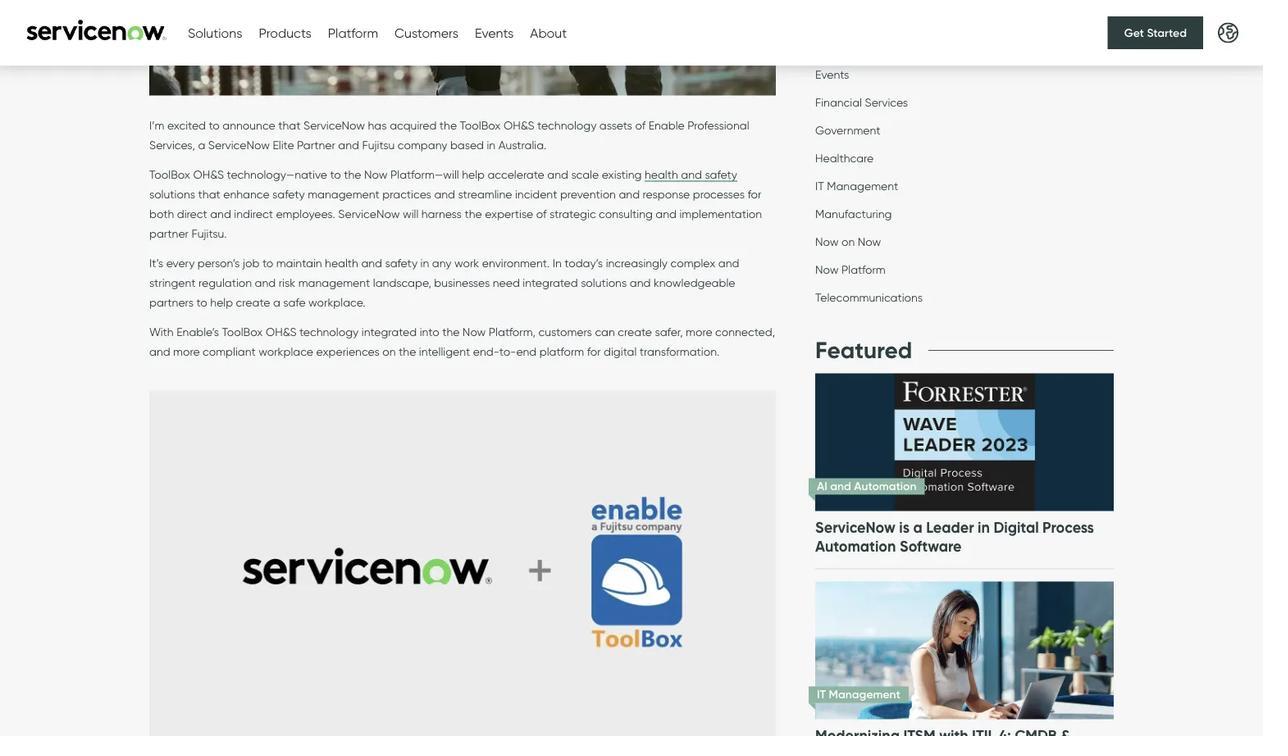 Task type: describe. For each thing, give the bounding box(es) containing it.
1 vertical spatial it management
[[817, 688, 901, 703]]

financial
[[816, 95, 863, 109]]

knowledgeable
[[654, 276, 736, 290]]

0 vertical spatial automation
[[855, 480, 917, 494]]

safer,
[[655, 325, 683, 339]]

professional
[[688, 118, 750, 132]]

0 vertical spatial more
[[686, 325, 713, 339]]

excited
[[167, 118, 206, 132]]

forrester wave leader 2023: digital process automation software image
[[813, 357, 1118, 529]]

workplace.
[[309, 295, 366, 309]]

with enable's toolbox oh&s technology integrated into the now platform, customers can create safer, more connected, and more compliant workplace experiences on the intelligent end-to-end platform for digital transformation.
[[149, 325, 776, 359]]

it's
[[149, 256, 163, 270]]

integrated inside it's every person's job to maintain health and safety in any work environment. in today's increasingly complex and stringent regulation and risk management landscape, businesses need integrated solutions and knowledgeable partners to help create a safe workplace.
[[523, 276, 578, 290]]

servicenow is a leader in digital process automation software
[[816, 519, 1095, 557]]

and down increasingly
[[630, 276, 651, 290]]

businesses
[[434, 276, 490, 290]]

platform button
[[328, 25, 378, 41]]

servicenow up partner
[[304, 118, 365, 132]]

a inside servicenow is a leader in digital process automation software
[[914, 519, 923, 538]]

and left risk
[[255, 276, 276, 290]]

increasingly
[[606, 256, 668, 270]]

services
[[865, 95, 909, 109]]

regulation
[[199, 276, 252, 290]]

solutions inside toolbox oh&s technology—native to the now platform—will help accelerate and scale existing health and safety solutions that enhance safety management practices and streamline incident prevention and response processes for both direct and indirect employees. servicenow will harness the expertise of strategic consulting and implementation partner fujitsu.
[[149, 187, 195, 201]]

0 vertical spatial safety
[[705, 167, 738, 181]]

now inside toolbox oh&s technology—native to the now platform—will help accelerate and scale existing health and safety solutions that enhance safety management practices and streamline incident prevention and response processes for both direct and indirect employees. servicenow will harness the expertise of strategic consulting and implementation partner fujitsu.
[[364, 167, 388, 181]]

digital
[[604, 345, 637, 359]]

ai
[[817, 480, 828, 494]]

0 vertical spatial platform
[[328, 25, 378, 41]]

products button
[[259, 25, 312, 41]]

customers button
[[395, 25, 459, 41]]

risk
[[279, 276, 296, 290]]

software
[[900, 538, 962, 557]]

telecommunications link
[[816, 290, 923, 308]]

products
[[259, 25, 312, 41]]

about
[[530, 25, 567, 41]]

fujitsu.
[[192, 226, 227, 240]]

implementation
[[680, 207, 763, 221]]

digital
[[994, 519, 1039, 538]]

employees.
[[276, 207, 336, 221]]

health inside it's every person's job to maintain health and safety in any work environment. in today's increasingly complex and stringent regulation and risk management landscape, businesses need integrated solutions and knowledgeable partners to help create a safe workplace.
[[325, 256, 359, 270]]

servicenow + enable, a fujitsu company, toolbox image
[[149, 391, 776, 737]]

that inside i'm excited to announce that servicenow has acquired the toolbox oh&s technology assets of enable professional services, a servicenow elite partner and fujitsu company based in australia.
[[278, 118, 301, 132]]

for for processes
[[748, 187, 762, 201]]

platform
[[540, 345, 584, 359]]

services,
[[149, 138, 195, 152]]

on inside with enable's toolbox oh&s technology integrated into the now platform, customers can create safer, more connected, and more compliant workplace experiences on the intelligent end-to-end platform for digital transformation.
[[383, 345, 396, 359]]

customers
[[539, 325, 592, 339]]

solutions inside it's every person's job to maintain health and safety in any work environment. in today's increasingly complex and stringent regulation and risk management landscape, businesses need integrated solutions and knowledgeable partners to help create a safe workplace.
[[581, 276, 627, 290]]

will
[[403, 207, 419, 221]]

both
[[149, 207, 174, 221]]

partner
[[149, 226, 189, 240]]

complex
[[671, 256, 716, 270]]

1 vertical spatial it
[[817, 688, 827, 703]]

it management link
[[816, 179, 899, 197]]

is
[[900, 519, 910, 538]]

a inside it's every person's job to maintain health and safety in any work environment. in today's increasingly complex and stringent regulation and risk management landscape, businesses need integrated solutions and knowledgeable partners to help create a safe workplace.
[[273, 295, 281, 309]]

response
[[643, 187, 690, 201]]

telecommunications
[[816, 290, 923, 304]]

a inside i'm excited to announce that servicenow has acquired the toolbox oh&s technology assets of enable professional services, a servicenow elite partner and fujitsu company based in australia.
[[198, 138, 205, 152]]

harness
[[422, 207, 462, 221]]

to up enable's
[[197, 295, 208, 309]]

intelligent
[[419, 345, 470, 359]]

servicenow down announce
[[208, 138, 270, 152]]

started
[[1148, 25, 1188, 40]]

servicenow inside servicenow is a leader in digital process automation software
[[816, 519, 896, 538]]

and up landscape,
[[361, 256, 382, 270]]

end-
[[473, 345, 500, 359]]

solutions
[[188, 25, 242, 41]]

toolbox oh&s technology—native to the now platform—will help accelerate and scale existing health and safety solutions that enhance safety management practices and streamline incident prevention and response processes for both direct and indirect employees. servicenow will harness the expertise of strategic consulting and implementation partner fujitsu.
[[149, 167, 763, 240]]

and up harness
[[434, 187, 455, 201]]

i'm excited to announce that servicenow has acquired the toolbox oh&s technology assets of enable professional services, a servicenow elite partner and fujitsu company based in australia.
[[149, 118, 750, 152]]

health and safety link
[[645, 167, 738, 182]]

now on now link
[[816, 235, 882, 253]]

it's every person's job to maintain health and safety in any work environment. in today's increasingly complex and stringent regulation and risk management landscape, businesses need integrated solutions and knowledgeable partners to help create a safe workplace.
[[149, 256, 740, 309]]

now on now
[[816, 235, 882, 249]]

partner
[[297, 138, 336, 152]]

events for events link
[[816, 67, 850, 81]]

get
[[1125, 25, 1145, 40]]

health inside toolbox oh&s technology—native to the now platform—will help accelerate and scale existing health and safety solutions that enhance safety management practices and streamline incident prevention and response processes for both direct and indirect employees. servicenow will harness the expertise of strategic consulting and implementation partner fujitsu.
[[645, 167, 679, 181]]

it inside it management link
[[816, 179, 825, 193]]

of inside i'm excited to announce that servicenow has acquired the toolbox oh&s technology assets of enable professional services, a servicenow elite partner and fujitsu company based in australia.
[[636, 118, 646, 132]]

technology inside i'm excited to announce that servicenow has acquired the toolbox oh&s technology assets of enable professional services, a servicenow elite partner and fujitsu company based in australia.
[[538, 118, 597, 132]]

now inside with enable's toolbox oh&s technology integrated into the now platform, customers can create safer, more connected, and more compliant workplace experiences on the intelligent end-to-end platform for digital transformation.
[[463, 325, 486, 339]]

featured
[[816, 336, 913, 365]]

0 vertical spatial management
[[827, 179, 899, 193]]

financial services
[[816, 95, 909, 109]]

elite
[[273, 138, 294, 152]]

now platform link
[[816, 262, 886, 281]]

accelerate
[[488, 167, 545, 181]]

and up "consulting" on the top of page
[[619, 187, 640, 201]]

in inside it's every person's job to maintain health and safety in any work environment. in today's increasingly complex and stringent regulation and risk management landscape, businesses need integrated solutions and knowledgeable partners to help create a safe workplace.
[[421, 256, 429, 270]]

for for platform
[[587, 345, 601, 359]]

1 vertical spatial more
[[173, 345, 200, 359]]

and left "scale"
[[548, 167, 569, 181]]

enable
[[649, 118, 685, 132]]

in
[[553, 256, 562, 270]]

maintain
[[276, 256, 322, 270]]

now down now on now link
[[816, 262, 839, 276]]

1 horizontal spatial on
[[842, 235, 855, 249]]

need
[[493, 276, 520, 290]]

prevention
[[560, 187, 616, 201]]

that inside toolbox oh&s technology—native to the now platform—will help accelerate and scale existing health and safety solutions that enhance safety management practices and streamline incident prevention and response processes for both direct and indirect employees. servicenow will harness the expertise of strategic consulting and implementation partner fujitsu.
[[198, 187, 221, 201]]

acquired
[[390, 118, 437, 132]]

work
[[455, 256, 480, 270]]

technology—native
[[227, 167, 327, 181]]

now down manufacturing link on the top right
[[858, 235, 882, 249]]

platform—will
[[391, 167, 459, 181]]

landscape,
[[373, 276, 432, 290]]

servicenow inside toolbox oh&s technology—native to the now platform—will help accelerate and scale existing health and safety solutions that enhance safety management practices and streamline incident prevention and response processes for both direct and indirect employees. servicenow will harness the expertise of strategic consulting and implementation partner fujitsu.
[[338, 207, 400, 221]]



Task type: vqa. For each thing, say whether or not it's contained in the screenshot.
servicenow image
no



Task type: locate. For each thing, give the bounding box(es) containing it.
0 horizontal spatial solutions
[[149, 187, 195, 201]]

of right assets
[[636, 118, 646, 132]]

1 horizontal spatial events
[[816, 67, 850, 81]]

toolbox up 'compliant'
[[222, 325, 263, 339]]

1 vertical spatial in
[[421, 256, 429, 270]]

technology
[[538, 118, 597, 132], [300, 325, 359, 339]]

integrated down in
[[523, 276, 578, 290]]

help
[[462, 167, 485, 181], [210, 295, 233, 309]]

servicenow left will
[[338, 207, 400, 221]]

strategic
[[550, 207, 596, 221]]

servicenow down ai and automation
[[816, 519, 896, 538]]

transformation.
[[640, 345, 720, 359]]

streamline
[[458, 187, 513, 201]]

for
[[748, 187, 762, 201], [587, 345, 601, 359]]

oh&s inside i'm excited to announce that servicenow has acquired the toolbox oh&s technology assets of enable professional services, a servicenow elite partner and fujitsu company based in australia.
[[504, 118, 535, 132]]

automation down ai and automation
[[816, 538, 897, 557]]

ai and automation
[[817, 480, 917, 494]]

servicenow
[[304, 118, 365, 132], [208, 138, 270, 152], [338, 207, 400, 221], [816, 519, 896, 538]]

toolbox inside toolbox oh&s technology—native to the now platform—will help accelerate and scale existing health and safety solutions that enhance safety management practices and streamline incident prevention and response processes for both direct and indirect employees. servicenow will harness the expertise of strategic consulting and implementation partner fujitsu.
[[149, 167, 190, 181]]

0 horizontal spatial health
[[325, 256, 359, 270]]

1 horizontal spatial oh&s
[[266, 325, 297, 339]]

1 vertical spatial management
[[298, 276, 370, 290]]

0 horizontal spatial technology
[[300, 325, 359, 339]]

to inside toolbox oh&s technology—native to the now platform—will help accelerate and scale existing health and safety solutions that enhance safety management practices and streamline incident prevention and response processes for both direct and indirect employees. servicenow will harness the expertise of strategic consulting and implementation partner fujitsu.
[[330, 167, 341, 181]]

1 vertical spatial health
[[325, 256, 359, 270]]

0 vertical spatial help
[[462, 167, 485, 181]]

1 vertical spatial platform
[[842, 262, 886, 276]]

now down the fujitsu
[[364, 167, 388, 181]]

1 vertical spatial management
[[829, 688, 901, 703]]

stringent
[[149, 276, 196, 290]]

0 vertical spatial create
[[236, 295, 270, 309]]

person's
[[198, 256, 240, 270]]

platform right products
[[328, 25, 378, 41]]

1 horizontal spatial of
[[636, 118, 646, 132]]

to-
[[500, 345, 517, 359]]

more up transformation.
[[686, 325, 713, 339]]

events link
[[816, 67, 850, 85]]

1 vertical spatial for
[[587, 345, 601, 359]]

processes
[[693, 187, 745, 201]]

it management
[[816, 179, 899, 193], [817, 688, 901, 703]]

oh&s up workplace
[[266, 325, 297, 339]]

1 horizontal spatial platform
[[842, 262, 886, 276]]

0 horizontal spatial a
[[198, 138, 205, 152]]

events left about popup button
[[475, 25, 514, 41]]

safety inside it's every person's job to maintain health and safety in any work environment. in today's increasingly complex and stringent regulation and risk management landscape, businesses need integrated solutions and knowledgeable partners to help create a safe workplace.
[[385, 256, 418, 270]]

automation inside servicenow is a leader in digital process automation software
[[816, 538, 897, 557]]

0 horizontal spatial on
[[383, 345, 396, 359]]

health up response
[[645, 167, 679, 181]]

0 horizontal spatial integrated
[[362, 325, 417, 339]]

compliant
[[203, 345, 256, 359]]

0 vertical spatial of
[[636, 118, 646, 132]]

company
[[398, 138, 448, 152]]

1 horizontal spatial in
[[487, 138, 496, 152]]

toolbox up "based"
[[460, 118, 501, 132]]

1 vertical spatial a
[[273, 295, 281, 309]]

a down excited
[[198, 138, 205, 152]]

1 vertical spatial integrated
[[362, 325, 417, 339]]

today's
[[565, 256, 603, 270]]

on right the experiences
[[383, 345, 396, 359]]

enhance
[[223, 187, 270, 201]]

help inside toolbox oh&s technology—native to the now platform—will help accelerate and scale existing health and safety solutions that enhance safety management practices and streamline incident prevention and response processes for both direct and indirect employees. servicenow will harness the expertise of strategic consulting and implementation partner fujitsu.
[[462, 167, 485, 181]]

direct
[[177, 207, 207, 221]]

enable's
[[177, 325, 219, 339]]

based
[[451, 138, 484, 152]]

incident
[[515, 187, 558, 201]]

1 horizontal spatial create
[[618, 325, 652, 339]]

integrated left into
[[362, 325, 417, 339]]

a right is
[[914, 519, 923, 538]]

safety
[[705, 167, 738, 181], [273, 187, 305, 201], [385, 256, 418, 270]]

health and safety: 2 workers in hard hats examining a facility image
[[149, 0, 776, 96]]

2 horizontal spatial toolbox
[[460, 118, 501, 132]]

scale
[[572, 167, 599, 181]]

to down partner
[[330, 167, 341, 181]]

australia.
[[499, 138, 547, 152]]

0 horizontal spatial events
[[475, 25, 514, 41]]

that
[[278, 118, 301, 132], [198, 187, 221, 201]]

and
[[338, 138, 359, 152], [548, 167, 569, 181], [681, 167, 702, 181], [434, 187, 455, 201], [619, 187, 640, 201], [210, 207, 231, 221], [656, 207, 677, 221], [361, 256, 382, 270], [719, 256, 740, 270], [255, 276, 276, 290], [630, 276, 651, 290], [149, 345, 170, 359], [831, 480, 852, 494]]

toolbox inside with enable's toolbox oh&s technology integrated into the now platform, customers can create safer, more connected, and more compliant workplace experiences on the intelligent end-to-end platform for digital transformation.
[[222, 325, 263, 339]]

0 horizontal spatial in
[[421, 256, 429, 270]]

2 vertical spatial in
[[978, 519, 991, 538]]

to
[[209, 118, 220, 132], [330, 167, 341, 181], [263, 256, 273, 270], [197, 295, 208, 309]]

in right "based"
[[487, 138, 496, 152]]

2 vertical spatial toolbox
[[222, 325, 263, 339]]

1 horizontal spatial integrated
[[523, 276, 578, 290]]

create down regulation
[[236, 295, 270, 309]]

management up employees.
[[308, 187, 380, 201]]

1 vertical spatial create
[[618, 325, 652, 339]]

practices
[[383, 187, 432, 201]]

healthcare link
[[816, 151, 874, 169]]

more down enable's
[[173, 345, 200, 359]]

now platform
[[816, 262, 886, 276]]

integrated inside with enable's toolbox oh&s technology integrated into the now platform, customers can create safer, more connected, and more compliant workplace experiences on the intelligent end-to-end platform for digital transformation.
[[362, 325, 417, 339]]

in
[[487, 138, 496, 152], [421, 256, 429, 270], [978, 519, 991, 538]]

for inside with enable's toolbox oh&s technology integrated into the now platform, customers can create safer, more connected, and more compliant workplace experiences on the intelligent end-to-end platform for digital transformation.
[[587, 345, 601, 359]]

safe
[[283, 295, 306, 309]]

of inside toolbox oh&s technology—native to the now platform—will help accelerate and scale existing health and safety solutions that enhance safety management practices and streamline incident prevention and response processes for both direct and indirect employees. servicenow will harness the expertise of strategic consulting and implementation partner fujitsu.
[[537, 207, 547, 221]]

manufacturing link
[[816, 207, 892, 225]]

in inside i'm excited to announce that servicenow has acquired the toolbox oh&s technology assets of enable professional services, a servicenow elite partner and fujitsu company based in australia.
[[487, 138, 496, 152]]

into
[[420, 325, 440, 339]]

2 vertical spatial safety
[[385, 256, 418, 270]]

2 horizontal spatial oh&s
[[504, 118, 535, 132]]

1 vertical spatial safety
[[273, 187, 305, 201]]

1 vertical spatial technology
[[300, 325, 359, 339]]

1 vertical spatial oh&s
[[193, 167, 224, 181]]

0 vertical spatial events
[[475, 25, 514, 41]]

get started
[[1125, 25, 1188, 40]]

manufacturing
[[816, 207, 892, 221]]

1 horizontal spatial technology
[[538, 118, 597, 132]]

safety up landscape,
[[385, 256, 418, 270]]

0 vertical spatial technology
[[538, 118, 597, 132]]

1 horizontal spatial help
[[462, 167, 485, 181]]

integrated
[[523, 276, 578, 290], [362, 325, 417, 339]]

safety up the processes
[[705, 167, 738, 181]]

management inside toolbox oh&s technology—native to the now platform—will help accelerate and scale existing health and safety solutions that enhance safety management practices and streamline incident prevention and response processes for both direct and indirect employees. servicenow will harness the expertise of strategic consulting and implementation partner fujitsu.
[[308, 187, 380, 201]]

that up the 'direct'
[[198, 187, 221, 201]]

0 vertical spatial that
[[278, 118, 301, 132]]

in left digital
[[978, 519, 991, 538]]

on down manufacturing link on the top right
[[842, 235, 855, 249]]

and left the fujitsu
[[338, 138, 359, 152]]

workplace
[[259, 345, 314, 359]]

expertise
[[485, 207, 534, 221]]

get started link
[[1108, 16, 1204, 49]]

0 vertical spatial it
[[816, 179, 825, 193]]

0 vertical spatial it management
[[816, 179, 899, 193]]

to right job
[[263, 256, 273, 270]]

for inside toolbox oh&s technology—native to the now platform—will help accelerate and scale existing health and safety solutions that enhance safety management practices and streamline incident prevention and response processes for both direct and indirect employees. servicenow will harness the expertise of strategic consulting and implementation partner fujitsu.
[[748, 187, 762, 201]]

0 vertical spatial health
[[645, 167, 679, 181]]

the inside i'm excited to announce that servicenow has acquired the toolbox oh&s technology assets of enable professional services, a servicenow elite partner and fujitsu company based in australia.
[[440, 118, 457, 132]]

1 vertical spatial on
[[383, 345, 396, 359]]

0 horizontal spatial oh&s
[[193, 167, 224, 181]]

oh&s up the 'direct'
[[193, 167, 224, 181]]

1 vertical spatial of
[[537, 207, 547, 221]]

0 horizontal spatial of
[[537, 207, 547, 221]]

job
[[243, 256, 260, 270]]

consulting
[[599, 207, 653, 221]]

safety down technology—native
[[273, 187, 305, 201]]

help down regulation
[[210, 295, 233, 309]]

technology up the experiences
[[300, 325, 359, 339]]

oh&s inside with enable's toolbox oh&s technology integrated into the now platform, customers can create safer, more connected, and more compliant workplace experiences on the intelligent end-to-end platform for digital transformation.
[[266, 325, 297, 339]]

toolbox inside i'm excited to announce that servicenow has acquired the toolbox oh&s technology assets of enable professional services, a servicenow elite partner and fujitsu company based in australia.
[[460, 118, 501, 132]]

management inside it's every person's job to maintain health and safety in any work environment. in today's increasingly complex and stringent regulation and risk management landscape, businesses need integrated solutions and knowledgeable partners to help create a safe workplace.
[[298, 276, 370, 290]]

0 vertical spatial for
[[748, 187, 762, 201]]

government
[[816, 123, 881, 137]]

technology inside with enable's toolbox oh&s technology integrated into the now platform, customers can create safer, more connected, and more compliant workplace experiences on the intelligent end-to-end platform for digital transformation.
[[300, 325, 359, 339]]

help inside it's every person's job to maintain health and safety in any work environment. in today's increasingly complex and stringent regulation and risk management landscape, businesses need integrated solutions and knowledgeable partners to help create a safe workplace.
[[210, 295, 233, 309]]

1 vertical spatial events
[[816, 67, 850, 81]]

it
[[816, 179, 825, 193], [817, 688, 827, 703]]

1 horizontal spatial toolbox
[[222, 325, 263, 339]]

financial services link
[[816, 95, 909, 113]]

more
[[686, 325, 713, 339], [173, 345, 200, 359]]

0 vertical spatial solutions
[[149, 187, 195, 201]]

create up digital
[[618, 325, 652, 339]]

0 vertical spatial in
[[487, 138, 496, 152]]

automation up is
[[855, 480, 917, 494]]

2 vertical spatial a
[[914, 519, 923, 538]]

1 horizontal spatial health
[[645, 167, 679, 181]]

platform,
[[489, 325, 536, 339]]

healthcare
[[816, 151, 874, 165]]

and down response
[[656, 207, 677, 221]]

process
[[1043, 519, 1095, 538]]

end
[[517, 345, 537, 359]]

platform
[[328, 25, 378, 41], [842, 262, 886, 276]]

connected,
[[716, 325, 776, 339]]

1 vertical spatial solutions
[[581, 276, 627, 290]]

and down the with at the top left of the page
[[149, 345, 170, 359]]

and up response
[[681, 167, 702, 181]]

0 horizontal spatial safety
[[273, 187, 305, 201]]

platform up telecommunications on the right of the page
[[842, 262, 886, 276]]

0 horizontal spatial more
[[173, 345, 200, 359]]

0 vertical spatial on
[[842, 235, 855, 249]]

in inside servicenow is a leader in digital process automation software
[[978, 519, 991, 538]]

configuration management: woman in front of high-rise window working on a laptop image
[[813, 566, 1118, 737]]

in left "any"
[[421, 256, 429, 270]]

2 horizontal spatial safety
[[705, 167, 738, 181]]

solutions up both
[[149, 187, 195, 201]]

2 horizontal spatial in
[[978, 519, 991, 538]]

fujitsu
[[362, 138, 395, 152]]

that up elite
[[278, 118, 301, 132]]

can
[[595, 325, 615, 339]]

automation
[[855, 480, 917, 494], [816, 538, 897, 557]]

to inside i'm excited to announce that servicenow has acquired the toolbox oh&s technology assets of enable professional services, a servicenow elite partner and fujitsu company based in australia.
[[209, 118, 220, 132]]

for right the processes
[[748, 187, 762, 201]]

solutions button
[[188, 25, 242, 41]]

create inside with enable's toolbox oh&s technology integrated into the now platform, customers can create safer, more connected, and more compliant workplace experiences on the intelligent end-to-end platform for digital transformation.
[[618, 325, 652, 339]]

1 vertical spatial help
[[210, 295, 233, 309]]

health up workplace.
[[325, 256, 359, 270]]

0 vertical spatial management
[[308, 187, 380, 201]]

1 horizontal spatial for
[[748, 187, 762, 201]]

experiences
[[316, 345, 380, 359]]

0 vertical spatial oh&s
[[504, 118, 535, 132]]

create inside it's every person's job to maintain health and safety in any work environment. in today's increasingly complex and stringent regulation and risk management landscape, businesses need integrated solutions and knowledgeable partners to help create a safe workplace.
[[236, 295, 270, 309]]

1 horizontal spatial that
[[278, 118, 301, 132]]

1 horizontal spatial a
[[273, 295, 281, 309]]

and up fujitsu.
[[210, 207, 231, 221]]

oh&s up australia.
[[504, 118, 535, 132]]

now up end-
[[463, 325, 486, 339]]

1 horizontal spatial safety
[[385, 256, 418, 270]]

of
[[636, 118, 646, 132], [537, 207, 547, 221]]

0 horizontal spatial that
[[198, 187, 221, 201]]

for down can
[[587, 345, 601, 359]]

indirect
[[234, 207, 273, 221]]

0 vertical spatial integrated
[[523, 276, 578, 290]]

and right ai on the bottom right
[[831, 480, 852, 494]]

1 vertical spatial toolbox
[[149, 167, 190, 181]]

0 horizontal spatial toolbox
[[149, 167, 190, 181]]

technology up australia.
[[538, 118, 597, 132]]

events button
[[475, 25, 514, 41]]

1 vertical spatial automation
[[816, 538, 897, 557]]

0 horizontal spatial help
[[210, 295, 233, 309]]

every
[[166, 256, 195, 270]]

0 horizontal spatial for
[[587, 345, 601, 359]]

1 horizontal spatial solutions
[[581, 276, 627, 290]]

solutions down today's
[[581, 276, 627, 290]]

0 horizontal spatial platform
[[328, 25, 378, 41]]

and right complex
[[719, 256, 740, 270]]

2 vertical spatial oh&s
[[266, 325, 297, 339]]

leader
[[927, 519, 975, 538]]

with
[[149, 325, 174, 339]]

and inside i'm excited to announce that servicenow has acquired the toolbox oh&s technology assets of enable professional services, a servicenow elite partner and fujitsu company based in australia.
[[338, 138, 359, 152]]

partners
[[149, 295, 194, 309]]

of down incident
[[537, 207, 547, 221]]

1 horizontal spatial more
[[686, 325, 713, 339]]

about button
[[530, 25, 567, 41]]

toolbox down services,
[[149, 167, 190, 181]]

environment.
[[482, 256, 550, 270]]

management up workplace.
[[298, 276, 370, 290]]

oh&s inside toolbox oh&s technology—native to the now platform—will help accelerate and scale existing health and safety solutions that enhance safety management practices and streamline incident prevention and response processes for both direct and indirect employees. servicenow will harness the expertise of strategic consulting and implementation partner fujitsu.
[[193, 167, 224, 181]]

a left 'safe'
[[273, 295, 281, 309]]

help up streamline
[[462, 167, 485, 181]]

now up now platform
[[816, 235, 839, 249]]

2 horizontal spatial a
[[914, 519, 923, 538]]

events up 'financial'
[[816, 67, 850, 81]]

events for events dropdown button
[[475, 25, 514, 41]]

0 vertical spatial toolbox
[[460, 118, 501, 132]]

i'm
[[149, 118, 165, 132]]

0 horizontal spatial create
[[236, 295, 270, 309]]

to right excited
[[209, 118, 220, 132]]

0 vertical spatial a
[[198, 138, 205, 152]]

1 vertical spatial that
[[198, 187, 221, 201]]

customers
[[395, 25, 459, 41]]

and inside with enable's toolbox oh&s technology integrated into the now platform, customers can create safer, more connected, and more compliant workplace experiences on the intelligent end-to-end platform for digital transformation.
[[149, 345, 170, 359]]



